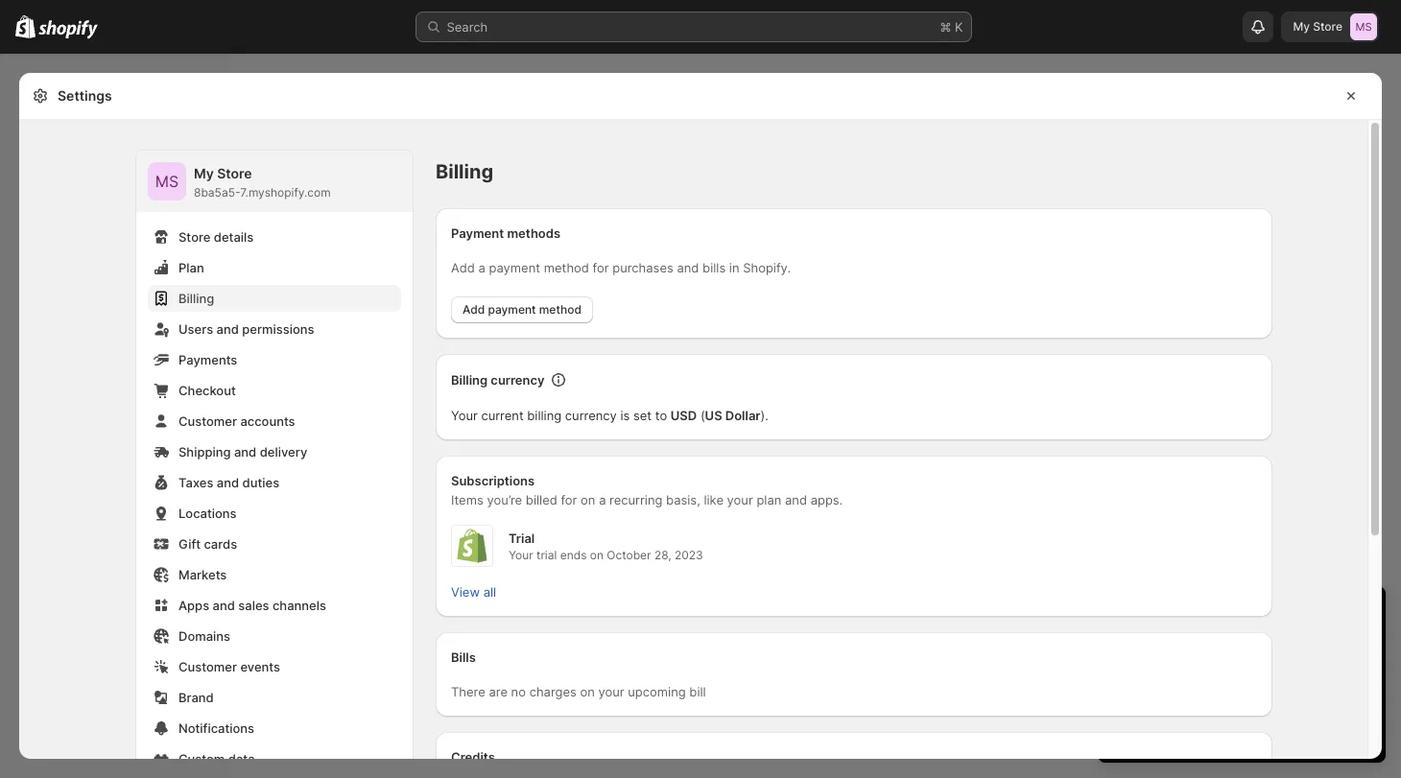 Task type: locate. For each thing, give the bounding box(es) containing it.
select a plan link
[[1117, 717, 1367, 744]]

0 horizontal spatial october
[[607, 548, 651, 563]]

to
[[655, 408, 667, 423], [1197, 669, 1209, 684]]

customer events
[[179, 660, 280, 675]]

a inside subscriptions items you're billed for on a recurring basis, like your plan and apps.
[[599, 492, 606, 508]]

my store image
[[1351, 13, 1378, 40]]

0 horizontal spatial in
[[729, 260, 740, 276]]

billed
[[526, 492, 558, 508]]

0 vertical spatial your
[[451, 408, 478, 423]]

and left bills at the right top of page
[[677, 260, 699, 276]]

trial left ends at the left bottom
[[537, 548, 557, 563]]

3
[[1117, 604, 1130, 627], [1297, 688, 1305, 704]]

on right billed
[[581, 492, 596, 508]]

add payment method button
[[451, 297, 593, 324]]

a up just
[[1158, 669, 1165, 684]]

your inside subscriptions items you're billed for on a recurring basis, like your plan and apps.
[[727, 492, 753, 508]]

set
[[634, 408, 652, 423]]

0 horizontal spatial 3
[[1117, 604, 1130, 627]]

your left current
[[451, 408, 478, 423]]

0 horizontal spatial to
[[655, 408, 667, 423]]

1 vertical spatial october
[[1224, 638, 1274, 654]]

trial inside 3 days left in your trial dropdown button
[[1285, 604, 1319, 627]]

charges
[[530, 684, 577, 700]]

in right bills at the right top of page
[[729, 260, 740, 276]]

1 horizontal spatial to
[[1197, 669, 1209, 684]]

my inside my store 8ba5a5-7.myshopify.com
[[194, 165, 214, 181]]

view all link
[[440, 579, 508, 606]]

2 horizontal spatial trial
[[1334, 669, 1356, 684]]

plan up $1/month
[[1168, 669, 1193, 684]]

store up plan
[[179, 229, 211, 245]]

1 horizontal spatial 3
[[1297, 688, 1305, 704]]

and right 'users'
[[217, 322, 239, 337]]

october inside "trial your trial ends on october 28, 2023"
[[607, 548, 651, 563]]

my
[[1294, 19, 1310, 34], [194, 165, 214, 181]]

0 vertical spatial customer
[[179, 414, 237, 429]]

gift
[[179, 537, 201, 552]]

in right left
[[1219, 604, 1234, 627]]

gift cards
[[179, 537, 237, 552]]

markets
[[179, 567, 227, 583]]

on right charges
[[580, 684, 595, 700]]

payment methods
[[451, 226, 561, 241]]

0 vertical spatial payment
[[489, 260, 540, 276]]

customer for customer events
[[179, 660, 237, 675]]

2 vertical spatial plan
[[1254, 723, 1278, 737]]

1 vertical spatial store
[[217, 165, 252, 181]]

select
[[1117, 669, 1154, 684], [1207, 723, 1241, 737]]

my left my store icon
[[1294, 19, 1310, 34]]

add down 'payment' at the left top
[[451, 260, 475, 276]]

0 vertical spatial plan
[[757, 492, 782, 508]]

0 horizontal spatial plan
[[757, 492, 782, 508]]

checkout
[[179, 383, 236, 398]]

on for your
[[580, 684, 595, 700]]

customer down domains on the left bottom of the page
[[179, 660, 237, 675]]

my for my store 8ba5a5-7.myshopify.com
[[194, 165, 214, 181]]

and left apps. at bottom
[[785, 492, 807, 508]]

users
[[179, 322, 213, 337]]

you're
[[487, 492, 522, 508]]

0 vertical spatial my
[[1294, 19, 1310, 34]]

shopify image
[[15, 15, 36, 38], [39, 20, 98, 39]]

7.myshopify.com
[[240, 185, 331, 200]]

(
[[701, 408, 705, 423]]

payment
[[489, 260, 540, 276], [488, 302, 536, 317]]

store inside my store 8ba5a5-7.myshopify.com
[[217, 165, 252, 181]]

billing up 'payment' at the left top
[[436, 160, 494, 183]]

currency up current
[[491, 372, 545, 388]]

1 vertical spatial my
[[194, 165, 214, 181]]

october up 'extend'
[[1224, 638, 1274, 654]]

1 vertical spatial payment
[[488, 302, 536, 317]]

select inside select a plan to extend your shopify trial for just $1/month for your first 3 months.
[[1117, 669, 1154, 684]]

1 vertical spatial 3
[[1297, 688, 1305, 704]]

1 horizontal spatial shopify image
[[39, 20, 98, 39]]

like
[[704, 492, 724, 508]]

there
[[451, 684, 486, 700]]

0 horizontal spatial trial
[[537, 548, 557, 563]]

1 horizontal spatial trial
[[1285, 604, 1319, 627]]

payment up the billing currency
[[488, 302, 536, 317]]

to right 'set'
[[655, 408, 667, 423]]

and inside subscriptions items you're billed for on a recurring basis, like your plan and apps.
[[785, 492, 807, 508]]

your
[[727, 492, 753, 508], [1240, 604, 1280, 627], [1256, 669, 1282, 684], [599, 684, 625, 700], [1241, 688, 1267, 704]]

a left recurring
[[599, 492, 606, 508]]

events
[[240, 660, 280, 675]]

1 vertical spatial on
[[590, 548, 604, 563]]

add
[[451, 260, 475, 276], [463, 302, 485, 317]]

notifications link
[[148, 715, 401, 742]]

notifications
[[179, 721, 254, 736]]

store details
[[179, 229, 254, 245]]

0 vertical spatial select
[[1117, 669, 1154, 684]]

and right apps
[[213, 598, 235, 613]]

plan link
[[148, 254, 401, 281]]

view
[[451, 585, 480, 600]]

customer events link
[[148, 654, 401, 681]]

and for permissions
[[217, 322, 239, 337]]

accounts
[[240, 414, 295, 429]]

1 horizontal spatial store
[[217, 165, 252, 181]]

add inside 'button'
[[463, 302, 485, 317]]

for right billed
[[561, 492, 577, 508]]

add up the billing currency
[[463, 302, 485, 317]]

gift cards link
[[148, 531, 401, 558]]

customer accounts link
[[148, 408, 401, 435]]

method down add a payment method for purchases and bills in shopify.
[[539, 302, 582, 317]]

1 horizontal spatial plan
[[1168, 669, 1193, 684]]

select for select a plan to extend your shopify trial for just $1/month for your first 3 months.
[[1117, 669, 1154, 684]]

brand
[[179, 690, 214, 706]]

1 vertical spatial your
[[509, 548, 533, 563]]

1 vertical spatial select
[[1207, 723, 1241, 737]]

plan down first
[[1254, 723, 1278, 737]]

to inside select a plan to extend your shopify trial for just $1/month for your first 3 months.
[[1197, 669, 1209, 684]]

on
[[581, 492, 596, 508], [590, 548, 604, 563], [580, 684, 595, 700]]

taxes and duties link
[[148, 469, 401, 496]]

your left upcoming on the left bottom of the page
[[599, 684, 625, 700]]

and
[[677, 260, 699, 276], [217, 322, 239, 337], [234, 444, 257, 460], [217, 475, 239, 491], [785, 492, 807, 508], [213, 598, 235, 613]]

3 inside dropdown button
[[1117, 604, 1130, 627]]

method
[[544, 260, 589, 276], [539, 302, 582, 317]]

3 right first
[[1297, 688, 1305, 704]]

shipping
[[179, 444, 231, 460]]

my up 8ba5a5-
[[194, 165, 214, 181]]

sales
[[238, 598, 269, 613]]

2 vertical spatial on
[[580, 684, 595, 700]]

0 horizontal spatial shopify image
[[15, 15, 36, 38]]

october left "28,"
[[607, 548, 651, 563]]

1 horizontal spatial in
[[1219, 604, 1234, 627]]

1 vertical spatial billing
[[179, 291, 214, 306]]

0 horizontal spatial my
[[194, 165, 214, 181]]

and for duties
[[217, 475, 239, 491]]

your up october 28
[[1240, 604, 1280, 627]]

upcoming
[[628, 684, 686, 700]]

1 horizontal spatial your
[[509, 548, 533, 563]]

your right 'like'
[[727, 492, 753, 508]]

basis,
[[666, 492, 701, 508]]

customer down checkout
[[179, 414, 237, 429]]

1 vertical spatial method
[[539, 302, 582, 317]]

a inside select a plan to extend your shopify trial for just $1/month for your first 3 months.
[[1158, 669, 1165, 684]]

0 vertical spatial trial
[[537, 548, 557, 563]]

2 horizontal spatial store
[[1313, 19, 1343, 34]]

1 vertical spatial currency
[[565, 408, 617, 423]]

in
[[729, 260, 740, 276], [1219, 604, 1234, 627]]

payments
[[179, 352, 237, 368]]

checkout link
[[148, 377, 401, 404]]

0 vertical spatial in
[[729, 260, 740, 276]]

0 vertical spatial add
[[451, 260, 475, 276]]

your
[[451, 408, 478, 423], [509, 548, 533, 563]]

1 horizontal spatial my
[[1294, 19, 1310, 34]]

your left first
[[1241, 688, 1267, 704]]

shopify
[[1286, 669, 1331, 684]]

october inside 3 days left in your trial element
[[1224, 638, 1274, 654]]

0 vertical spatial october
[[607, 548, 651, 563]]

0 horizontal spatial store
[[179, 229, 211, 245]]

taxes
[[179, 475, 213, 491]]

payment down payment methods
[[489, 260, 540, 276]]

billing up 'users'
[[179, 291, 214, 306]]

apps and sales channels
[[179, 598, 326, 613]]

october 28
[[1224, 638, 1293, 654]]

0 horizontal spatial select
[[1117, 669, 1154, 684]]

on right ends at the left bottom
[[590, 548, 604, 563]]

billing
[[436, 160, 494, 183], [179, 291, 214, 306], [451, 372, 488, 388]]

on for october
[[590, 548, 604, 563]]

select up just
[[1117, 669, 1154, 684]]

shopify logo image
[[455, 529, 490, 564]]

2 customer from the top
[[179, 660, 237, 675]]

method down methods
[[544, 260, 589, 276]]

1 vertical spatial customer
[[179, 660, 237, 675]]

currency left the is
[[565, 408, 617, 423]]

2 vertical spatial trial
[[1334, 669, 1356, 684]]

billing up current
[[451, 372, 488, 388]]

plan inside select a plan to extend your shopify trial for just $1/month for your first 3 months.
[[1168, 669, 1193, 684]]

no
[[511, 684, 526, 700]]

permissions
[[242, 322, 314, 337]]

a down 'payment' at the left top
[[479, 260, 486, 276]]

method inside add payment method 'button'
[[539, 302, 582, 317]]

0 vertical spatial 3
[[1117, 604, 1130, 627]]

taxes and duties
[[179, 475, 279, 491]]

and right taxes
[[217, 475, 239, 491]]

trial up the months.
[[1334, 669, 1356, 684]]

0 vertical spatial on
[[581, 492, 596, 508]]

billing
[[527, 408, 562, 423]]

payment
[[451, 226, 504, 241]]

on inside "trial your trial ends on october 28, 2023"
[[590, 548, 604, 563]]

1 vertical spatial add
[[463, 302, 485, 317]]

0 vertical spatial billing
[[436, 160, 494, 183]]

1 vertical spatial plan
[[1168, 669, 1193, 684]]

us
[[705, 408, 722, 423]]

payment inside 'button'
[[488, 302, 536, 317]]

trial up "28" at bottom
[[1285, 604, 1319, 627]]

to up $1/month
[[1197, 669, 1209, 684]]

for down 'extend'
[[1221, 688, 1238, 704]]

plan right 'like'
[[757, 492, 782, 508]]

billing inside shop settings menu element
[[179, 291, 214, 306]]

october
[[607, 548, 651, 563], [1224, 638, 1274, 654]]

dollar
[[726, 408, 761, 423]]

is
[[621, 408, 630, 423]]

1 customer from the top
[[179, 414, 237, 429]]

0 vertical spatial store
[[1313, 19, 1343, 34]]

2 horizontal spatial plan
[[1254, 723, 1278, 737]]

your down trial
[[509, 548, 533, 563]]

select a plan to extend your shopify trial for just $1/month for your first 3 months.
[[1117, 669, 1357, 704]]

and down customer accounts
[[234, 444, 257, 460]]

left
[[1184, 604, 1213, 627]]

1 horizontal spatial select
[[1207, 723, 1241, 737]]

1 horizontal spatial october
[[1224, 638, 1274, 654]]

1 vertical spatial in
[[1219, 604, 1234, 627]]

select down select a plan to extend your shopify trial for just $1/month for your first 3 months.
[[1207, 723, 1241, 737]]

apps and sales channels link
[[148, 592, 401, 619]]

locations
[[179, 506, 237, 521]]

a
[[479, 260, 486, 276], [599, 492, 606, 508], [1158, 669, 1165, 684], [1245, 723, 1251, 737]]

customer accounts
[[179, 414, 295, 429]]

first
[[1271, 688, 1294, 704]]

a down select a plan to extend your shopify trial for just $1/month for your first 3 months.
[[1245, 723, 1251, 737]]

your inside dropdown button
[[1240, 604, 1280, 627]]

0 vertical spatial currency
[[491, 372, 545, 388]]

1 vertical spatial trial
[[1285, 604, 1319, 627]]

my store image
[[148, 162, 186, 201]]

search
[[447, 19, 488, 35]]

recurring
[[610, 492, 663, 508]]

brand link
[[148, 684, 401, 711]]

dialog
[[1390, 73, 1402, 774]]

plan for select a plan to extend your shopify trial for just $1/month for your first 3 months.
[[1168, 669, 1193, 684]]

0 vertical spatial to
[[655, 408, 667, 423]]

store up 8ba5a5-
[[217, 165, 252, 181]]

1 vertical spatial to
[[1197, 669, 1209, 684]]

store for my store
[[1313, 19, 1343, 34]]

store left my store icon
[[1313, 19, 1343, 34]]

3 left "days"
[[1117, 604, 1130, 627]]



Task type: describe. For each thing, give the bounding box(es) containing it.
subscriptions
[[451, 473, 535, 489]]

billing link
[[148, 285, 401, 312]]

ms button
[[148, 162, 186, 201]]

settings dialog
[[19, 73, 1382, 779]]

settings
[[58, 87, 112, 104]]

trial inside "trial your trial ends on october 28, 2023"
[[537, 548, 557, 563]]

my for my store
[[1294, 19, 1310, 34]]

1 horizontal spatial currency
[[565, 408, 617, 423]]

select a plan
[[1207, 723, 1278, 737]]

add for add payment method
[[463, 302, 485, 317]]

methods
[[507, 226, 561, 241]]

purchases
[[613, 260, 674, 276]]

duties
[[242, 475, 279, 491]]

select for select a plan
[[1207, 723, 1241, 737]]

28,
[[655, 548, 672, 563]]

3 days left in your trial button
[[1098, 587, 1386, 627]]

plan inside subscriptions items you're billed for on a recurring basis, like your plan and apps.
[[757, 492, 782, 508]]

plan for select a plan
[[1254, 723, 1278, 737]]

for left just
[[1117, 688, 1134, 704]]

shipping and delivery link
[[148, 439, 401, 466]]

apps.
[[811, 492, 843, 508]]

users and permissions
[[179, 322, 314, 337]]

in inside dropdown button
[[1219, 604, 1234, 627]]

on inside subscriptions items you're billed for on a recurring basis, like your plan and apps.
[[581, 492, 596, 508]]

current
[[481, 408, 524, 423]]

extend
[[1212, 669, 1253, 684]]

months.
[[1309, 688, 1357, 704]]

3 days left in your trial element
[[1098, 636, 1386, 763]]

plan
[[179, 260, 204, 276]]

usd
[[671, 408, 697, 423]]

0 horizontal spatial currency
[[491, 372, 545, 388]]

your current billing currency is set to usd ( us dollar ).
[[451, 408, 769, 423]]

store details link
[[148, 224, 401, 251]]

customer for customer accounts
[[179, 414, 237, 429]]

there are no charges on your upcoming bill
[[451, 684, 706, 700]]

store for my store 8ba5a5-7.myshopify.com
[[217, 165, 252, 181]]

items
[[451, 492, 484, 508]]

add a payment method for purchases and bills in shopify.
[[451, 260, 791, 276]]

domains link
[[148, 623, 401, 650]]

shop settings menu element
[[136, 151, 413, 779]]

bills
[[703, 260, 726, 276]]

trial your trial ends on october 28, 2023
[[509, 531, 703, 563]]

for inside subscriptions items you're billed for on a recurring basis, like your plan and apps.
[[561, 492, 577, 508]]

2 vertical spatial billing
[[451, 372, 488, 388]]

users and permissions link
[[148, 316, 401, 343]]

custom data link
[[148, 746, 401, 773]]

bill
[[690, 684, 706, 700]]

2 vertical spatial store
[[179, 229, 211, 245]]

in inside dialog
[[729, 260, 740, 276]]

k
[[955, 19, 963, 35]]

).
[[761, 408, 769, 423]]

custom data
[[179, 752, 255, 767]]

and for delivery
[[234, 444, 257, 460]]

for left purchases
[[593, 260, 609, 276]]

custom
[[179, 752, 225, 767]]

domains
[[179, 629, 230, 644]]

are
[[489, 684, 508, 700]]

data
[[228, 752, 255, 767]]

to inside settings dialog
[[655, 408, 667, 423]]

a for select a plan
[[1245, 723, 1251, 737]]

payments link
[[148, 347, 401, 373]]

my store
[[1294, 19, 1343, 34]]

ends
[[560, 548, 587, 563]]

just
[[1137, 688, 1159, 704]]

shipping and delivery
[[179, 444, 307, 460]]

my store 8ba5a5-7.myshopify.com
[[194, 165, 331, 200]]

3 inside select a plan to extend your shopify trial for just $1/month for your first 3 months.
[[1297, 688, 1305, 704]]

and for sales
[[213, 598, 235, 613]]

a for select a plan to extend your shopify trial for just $1/month for your first 3 months.
[[1158, 669, 1165, 684]]

3 days left in your trial
[[1117, 604, 1319, 627]]

a for add a payment method for purchases and bills in shopify.
[[479, 260, 486, 276]]

billing currency
[[451, 372, 545, 388]]

markets link
[[148, 562, 401, 588]]

all
[[483, 585, 496, 600]]

8ba5a5-
[[194, 185, 240, 200]]

trial inside select a plan to extend your shopify trial for just $1/month for your first 3 months.
[[1334, 669, 1356, 684]]

details
[[214, 229, 254, 245]]

shopify.
[[743, 260, 791, 276]]

add payment method
[[463, 302, 582, 317]]

days
[[1135, 604, 1178, 627]]

add for add a payment method for purchases and bills in shopify.
[[451, 260, 475, 276]]

0 vertical spatial method
[[544, 260, 589, 276]]

apps
[[179, 598, 209, 613]]

⌘
[[940, 19, 952, 35]]

your up first
[[1256, 669, 1282, 684]]

credits
[[451, 750, 495, 765]]

bills
[[451, 650, 476, 665]]

your inside "trial your trial ends on october 28, 2023"
[[509, 548, 533, 563]]

2023
[[675, 548, 703, 563]]

subscriptions items you're billed for on a recurring basis, like your plan and apps.
[[451, 473, 843, 508]]

locations link
[[148, 500, 401, 527]]

trial
[[509, 531, 535, 546]]

0 horizontal spatial your
[[451, 408, 478, 423]]

⌘ k
[[940, 19, 963, 35]]



